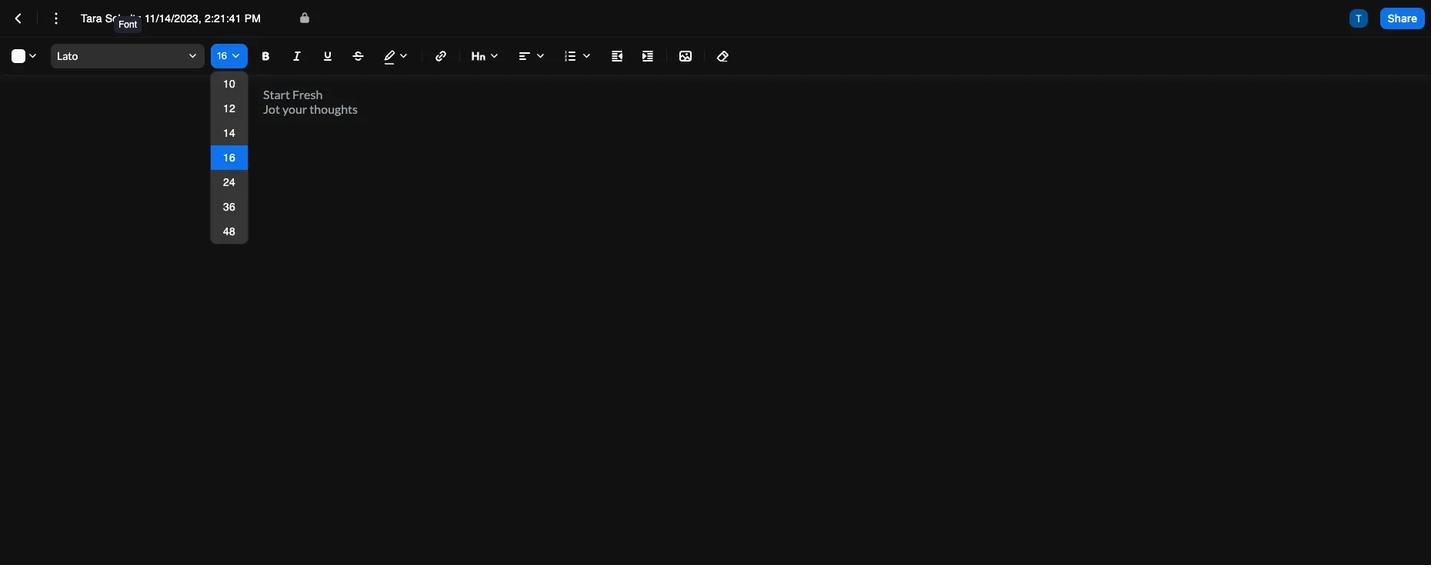 Task type: vqa. For each thing, say whether or not it's contained in the screenshot.
Bold icon
yes



Task type: describe. For each thing, give the bounding box(es) containing it.
10 menu item
[[211, 72, 248, 96]]

36
[[223, 201, 236, 213]]

lato
[[57, 49, 78, 62]]

increase indent image
[[639, 47, 657, 65]]

tara schultz image
[[1350, 9, 1369, 28]]

link image
[[432, 47, 450, 65]]

36 menu item
[[211, 195, 248, 219]]

lato button
[[51, 44, 205, 69]]

16
[[223, 152, 236, 164]]

more image
[[47, 9, 65, 28]]

share
[[1389, 11, 1418, 24]]

strikethrough image
[[350, 47, 368, 65]]

14
[[223, 127, 236, 139]]

menu containing 10
[[211, 72, 248, 244]]

italic image
[[288, 47, 306, 65]]

font
[[119, 19, 137, 30]]

note locked element
[[297, 10, 313, 27]]



Task type: locate. For each thing, give the bounding box(es) containing it.
14 menu item
[[211, 121, 248, 145]]

menu
[[211, 72, 248, 244]]

24
[[223, 176, 236, 189]]

12
[[223, 102, 236, 115]]

24 menu item
[[211, 170, 248, 195]]

12 menu item
[[211, 96, 248, 121]]

insert image image
[[677, 47, 695, 65]]

share button
[[1381, 8, 1426, 29]]

48 menu item
[[211, 219, 248, 244]]

note locked image
[[297, 10, 313, 25]]

10
[[223, 78, 236, 90]]

48
[[223, 226, 236, 238]]

all notes image
[[9, 9, 28, 28]]

clear style image
[[714, 47, 733, 65]]

16 menu item
[[211, 145, 248, 170]]

None text field
[[81, 11, 285, 26], [217, 46, 242, 66], [81, 11, 285, 26], [217, 46, 242, 66]]

font tooltip
[[112, 15, 143, 44]]

bold image
[[257, 47, 276, 65]]

decrease indent image
[[608, 47, 627, 65]]

underline image
[[319, 47, 337, 65]]



